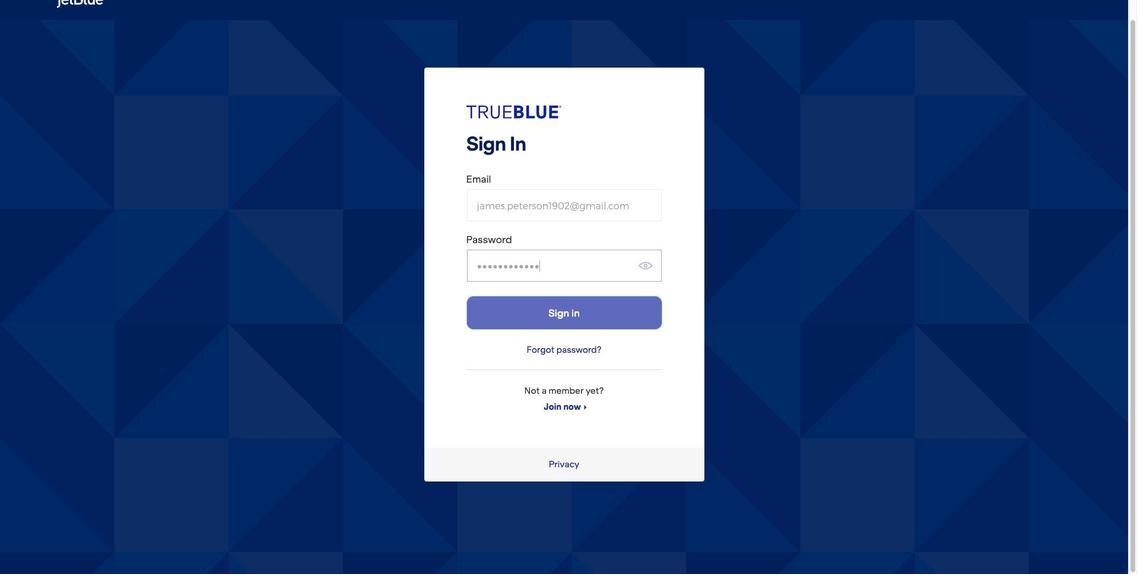 Task type: locate. For each thing, give the bounding box(es) containing it.
None submit
[[466, 296, 662, 330]]



Task type: vqa. For each thing, say whether or not it's contained in the screenshot.
Boston image's opens modal on same screen icon
no



Task type: describe. For each thing, give the bounding box(es) containing it.
logo image
[[466, 106, 561, 119]]

jetblue home image
[[57, 0, 104, 9]]



